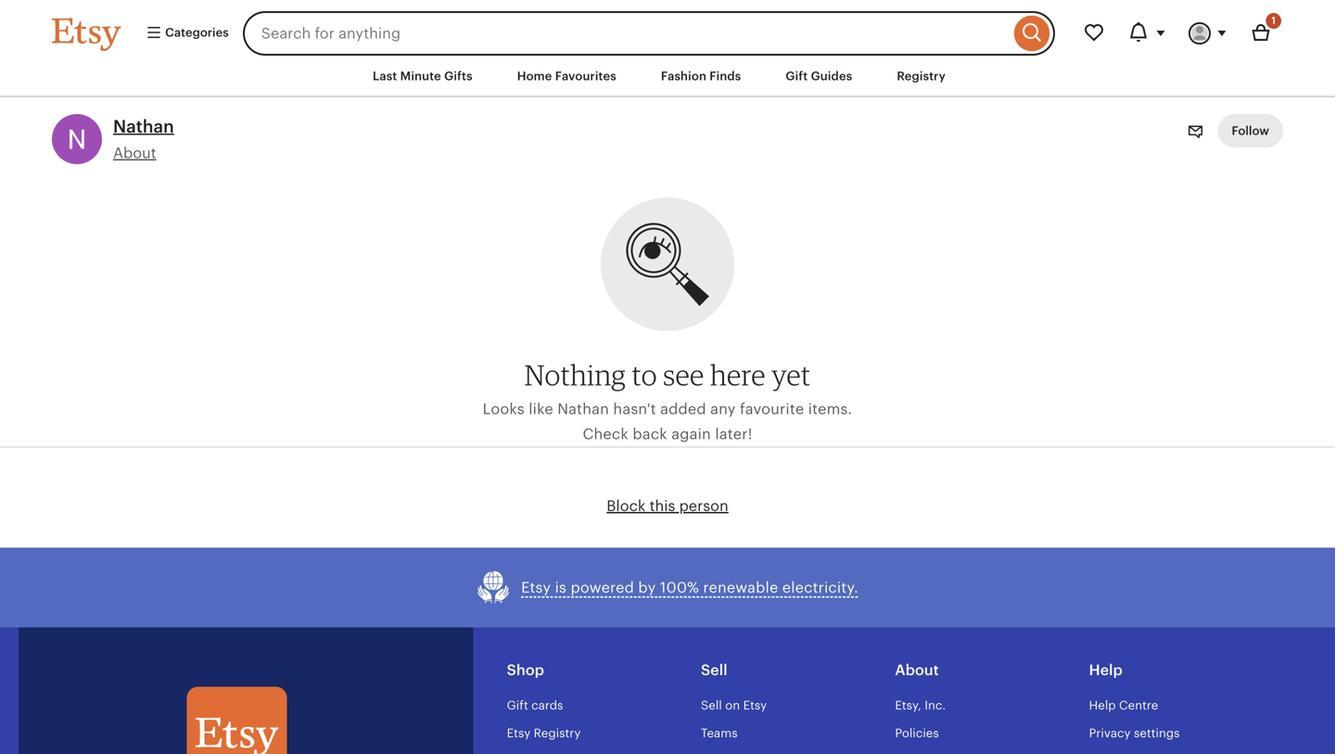 Task type: locate. For each thing, give the bounding box(es) containing it.
1 vertical spatial gift
[[507, 699, 529, 713]]

2 vertical spatial etsy
[[507, 727, 531, 740]]

etsy down "gift cards"
[[507, 727, 531, 740]]

help centre link
[[1090, 699, 1159, 713]]

about button
[[113, 145, 156, 161]]

nathan
[[113, 117, 174, 137], [558, 401, 610, 417]]

teams
[[701, 727, 738, 740]]

0 vertical spatial gift
[[786, 69, 808, 83]]

favourite
[[740, 401, 805, 417]]

any
[[711, 401, 736, 417]]

inc.
[[925, 699, 946, 713]]

nathan up the check
[[558, 401, 610, 417]]

0 vertical spatial registry
[[897, 69, 946, 83]]

see
[[664, 358, 705, 392]]

about up etsy, inc.
[[896, 662, 940, 679]]

help
[[1090, 662, 1123, 679], [1090, 699, 1117, 713]]

etsy registry
[[507, 727, 581, 740]]

items.
[[809, 401, 853, 417]]

registry down cards
[[534, 727, 581, 740]]

cards
[[532, 699, 564, 713]]

0 vertical spatial about
[[113, 145, 156, 161]]

privacy settings link
[[1090, 727, 1181, 740]]

categories
[[162, 25, 229, 39]]

etsy,
[[896, 699, 922, 713]]

0 vertical spatial etsy
[[521, 579, 551, 596]]

0 vertical spatial help
[[1090, 662, 1123, 679]]

etsy inside button
[[521, 579, 551, 596]]

0 vertical spatial nathan
[[113, 117, 174, 137]]

fashion finds
[[661, 69, 742, 83]]

electricity.
[[783, 579, 859, 596]]

hasn't
[[614, 401, 657, 417]]

etsy is powered by 100% renewable electricity. button
[[477, 570, 859, 606]]

follow link
[[1219, 114, 1284, 148]]

help for help
[[1090, 662, 1123, 679]]

teams link
[[701, 727, 738, 740]]

etsy, inc. link
[[896, 699, 946, 713]]

1 horizontal spatial gift
[[786, 69, 808, 83]]

etsy, inc.
[[896, 699, 946, 713]]

1 vertical spatial about
[[896, 662, 940, 679]]

sell
[[701, 662, 728, 679], [701, 699, 723, 713]]

1 sell from the top
[[701, 662, 728, 679]]

gift
[[786, 69, 808, 83], [507, 699, 529, 713]]

1 vertical spatial nathan
[[558, 401, 610, 417]]

help up help centre link
[[1090, 662, 1123, 679]]

1 vertical spatial sell
[[701, 699, 723, 713]]

nothing
[[525, 358, 626, 392]]

1 help from the top
[[1090, 662, 1123, 679]]

sell up on
[[701, 662, 728, 679]]

here
[[711, 358, 766, 392]]

home favourites link
[[503, 59, 631, 93]]

back
[[633, 426, 668, 443]]

help for help centre
[[1090, 699, 1117, 713]]

None search field
[[243, 11, 1056, 56]]

etsy right on
[[744, 699, 767, 713]]

0 horizontal spatial about
[[113, 145, 156, 161]]

nathan button
[[113, 114, 174, 139]]

gift left guides
[[786, 69, 808, 83]]

shop
[[507, 662, 545, 679]]

etsy is powered by 100% renewable electricity.
[[521, 579, 859, 596]]

gift inside the "gift guides" link
[[786, 69, 808, 83]]

menu bar containing last minute gifts
[[19, 56, 1317, 98]]

etsy left is
[[521, 579, 551, 596]]

nathan about
[[113, 117, 174, 161]]

home favourites
[[517, 69, 617, 83]]

block this person button
[[607, 498, 729, 515]]

yet
[[772, 358, 811, 392]]

1 horizontal spatial nathan
[[558, 401, 610, 417]]

gift for gift guides
[[786, 69, 808, 83]]

favourites
[[556, 69, 617, 83]]

categories button
[[132, 17, 237, 50]]

1 vertical spatial help
[[1090, 699, 1117, 713]]

1 vertical spatial registry
[[534, 727, 581, 740]]

categories banner
[[19, 0, 1317, 56]]

follow
[[1232, 124, 1270, 138]]

nathan up about button
[[113, 117, 174, 137]]

sell left on
[[701, 699, 723, 713]]

minute
[[400, 69, 441, 83]]

fashion
[[661, 69, 707, 83]]

last
[[373, 69, 397, 83]]

added
[[661, 401, 707, 417]]

about down nathan 'button'
[[113, 145, 156, 161]]

1 horizontal spatial about
[[896, 662, 940, 679]]

later!
[[716, 426, 753, 443]]

by
[[639, 579, 656, 596]]

etsy registry link
[[507, 727, 581, 740]]

Search for anything text field
[[243, 11, 1010, 56]]

2 help from the top
[[1090, 699, 1117, 713]]

0 vertical spatial sell
[[701, 662, 728, 679]]

policies link
[[896, 727, 940, 740]]

0 horizontal spatial gift
[[507, 699, 529, 713]]

about
[[113, 145, 156, 161], [896, 662, 940, 679]]

nothing to see here yet looks like nathan hasn't added any favourite items. check back again later!
[[483, 358, 853, 443]]

registry right guides
[[897, 69, 946, 83]]

2 sell from the top
[[701, 699, 723, 713]]

registry
[[897, 69, 946, 83], [534, 727, 581, 740]]

check
[[583, 426, 629, 443]]

1 horizontal spatial registry
[[897, 69, 946, 83]]

menu bar
[[19, 56, 1317, 98]]

0 horizontal spatial nathan
[[113, 117, 174, 137]]

gift left cards
[[507, 699, 529, 713]]

registry inside menu bar
[[897, 69, 946, 83]]

help up privacy
[[1090, 699, 1117, 713]]

etsy
[[521, 579, 551, 596], [744, 699, 767, 713], [507, 727, 531, 740]]

centre
[[1120, 699, 1159, 713]]



Task type: describe. For each thing, give the bounding box(es) containing it.
sell on etsy
[[701, 699, 767, 713]]

gift for gift cards
[[507, 699, 529, 713]]

person
[[680, 498, 729, 515]]

block
[[607, 498, 646, 515]]

fashion finds link
[[647, 59, 756, 93]]

to
[[632, 358, 658, 392]]

about inside nathan about
[[113, 145, 156, 161]]

policies
[[896, 727, 940, 740]]

etsy for etsy is powered by 100% renewable electricity.
[[521, 579, 551, 596]]

sell on etsy link
[[701, 699, 767, 713]]

nathan inside 'nothing to see here yet looks like nathan hasn't added any favourite items. check back again later!'
[[558, 401, 610, 417]]

this
[[650, 498, 676, 515]]

guides
[[811, 69, 853, 83]]

last minute gifts link
[[359, 59, 487, 93]]

finds
[[710, 69, 742, 83]]

1 link
[[1239, 11, 1284, 56]]

again
[[672, 426, 711, 443]]

like
[[529, 401, 554, 417]]

0 horizontal spatial registry
[[534, 727, 581, 740]]

last minute gifts
[[373, 69, 473, 83]]

sell for sell on etsy
[[701, 699, 723, 713]]

sell for sell
[[701, 662, 728, 679]]

looks
[[483, 401, 525, 417]]

powered
[[571, 579, 635, 596]]

gift guides link
[[772, 59, 867, 93]]

privacy settings
[[1090, 727, 1181, 740]]

is
[[555, 579, 567, 596]]

settings
[[1135, 727, 1181, 740]]

gifts
[[445, 69, 473, 83]]

gift cards link
[[507, 699, 564, 713]]

block this person
[[607, 498, 729, 515]]

renewable
[[704, 579, 779, 596]]

gift guides
[[786, 69, 853, 83]]

home
[[517, 69, 552, 83]]

help centre
[[1090, 699, 1159, 713]]

1
[[1272, 15, 1277, 26]]

gift cards
[[507, 699, 564, 713]]

privacy
[[1090, 727, 1131, 740]]

100%
[[660, 579, 699, 596]]

none search field inside categories 'banner'
[[243, 11, 1056, 56]]

registry link
[[884, 59, 960, 93]]

on
[[726, 699, 740, 713]]

etsy for etsy registry
[[507, 727, 531, 740]]

1 vertical spatial etsy
[[744, 699, 767, 713]]



Task type: vqa. For each thing, say whether or not it's contained in the screenshot.
the topmost Etsy
yes



